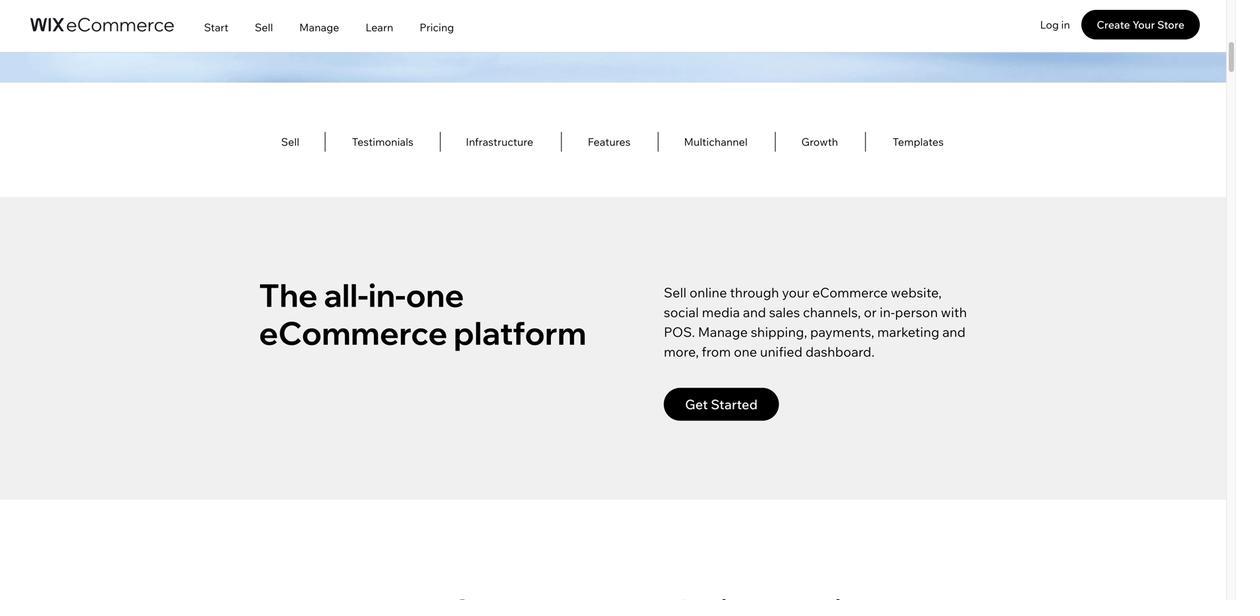 Task type: describe. For each thing, give the bounding box(es) containing it.
get started
[[685, 397, 758, 413]]

more,
[[664, 344, 699, 360]]

in- inside the all-in-one ecommerce platform
[[369, 275, 406, 315]]

features link
[[561, 132, 657, 152]]

features
[[588, 135, 631, 148]]

marketing
[[878, 324, 940, 340]]

infrastructure link
[[440, 132, 559, 152]]

start
[[204, 21, 229, 34]]

online
[[690, 284, 727, 301]]

from
[[702, 344, 731, 360]]

one inside the all-in-one ecommerce platform
[[406, 275, 464, 315]]

in
[[1062, 18, 1071, 31]]

testimonials
[[352, 135, 414, 148]]

platform
[[454, 313, 587, 353]]

all-
[[324, 275, 369, 315]]

website,
[[891, 284, 942, 301]]

log in link
[[1029, 10, 1082, 40]]

multichannel link
[[658, 132, 773, 152]]

store
[[1158, 18, 1185, 31]]

create
[[1097, 18, 1131, 31]]

templates link
[[866, 132, 971, 152]]

or
[[864, 304, 877, 321]]

get started link
[[664, 388, 779, 421]]

0 vertical spatial manage
[[299, 21, 339, 34]]

infrastructure
[[466, 135, 534, 148]]

payments,
[[811, 324, 875, 340]]



Task type: vqa. For each thing, say whether or not it's contained in the screenshot.
THE ALL-IN-ONE ECOMMERCE PLATFORM
yes



Task type: locate. For each thing, give the bounding box(es) containing it.
learn
[[366, 21, 393, 34]]

sell inside the sell online through your ecommerce website, social media and sales channels, or in-person with pos. manage shipping, payments, marketing and more, from one unified dashboard.
[[664, 284, 687, 301]]

1 vertical spatial manage
[[698, 324, 748, 340]]

0 horizontal spatial one
[[406, 275, 464, 315]]

manage
[[299, 21, 339, 34], [698, 324, 748, 340]]

1 horizontal spatial one
[[734, 344, 757, 360]]

started
[[711, 397, 758, 413]]

ecommerce
[[813, 284, 888, 301], [259, 313, 448, 353]]

sell
[[255, 21, 273, 34], [281, 135, 300, 148], [664, 284, 687, 301]]

an ecommerce website homepage with a male and female model standing back-to-back holding portable speakers. a speaker in an ecommerce shopping cart and in "quick view". image
[[0, 0, 1227, 83]]

pricing
[[420, 21, 454, 34]]

and down 'with'
[[943, 324, 966, 340]]

unified
[[760, 344, 803, 360]]

channels,
[[803, 304, 861, 321]]

shipping,
[[751, 324, 808, 340]]

one
[[406, 275, 464, 315], [734, 344, 757, 360]]

0 vertical spatial ecommerce
[[813, 284, 888, 301]]

1 vertical spatial ecommerce
[[259, 313, 448, 353]]

0 vertical spatial one
[[406, 275, 464, 315]]

ecommerce for your
[[813, 284, 888, 301]]

sell online through your ecommerce website, social media and sales channels, or in-person with pos. manage shipping, payments, marketing and more, from one unified dashboard.
[[664, 284, 967, 360]]

the
[[259, 275, 318, 315]]

social
[[664, 304, 699, 321]]

the all-in-one ecommerce platform
[[259, 275, 587, 353]]

in-
[[369, 275, 406, 315], [880, 304, 895, 321]]

log
[[1041, 18, 1059, 31]]

and down through
[[743, 304, 766, 321]]

0 horizontal spatial sell
[[255, 21, 273, 34]]

0 horizontal spatial manage
[[299, 21, 339, 34]]

growth
[[802, 135, 838, 148]]

and
[[743, 304, 766, 321], [943, 324, 966, 340]]

0 horizontal spatial ecommerce
[[259, 313, 448, 353]]

templates
[[893, 135, 944, 148]]

your
[[782, 284, 810, 301]]

through
[[730, 284, 779, 301]]

sales
[[769, 304, 800, 321]]

multichannel
[[684, 135, 748, 148]]

ecommerce inside the sell online through your ecommerce website, social media and sales channels, or in-person with pos. manage shipping, payments, marketing and more, from one unified dashboard.
[[813, 284, 888, 301]]

dashboard.
[[806, 344, 875, 360]]

growth link
[[775, 132, 864, 152]]

2 vertical spatial sell
[[664, 284, 687, 301]]

testimonials link
[[325, 132, 440, 152]]

create your store
[[1097, 18, 1185, 31]]

ecommerce inside the all-in-one ecommerce platform
[[259, 313, 448, 353]]

ecommerce for one
[[259, 313, 448, 353]]

1 vertical spatial and
[[943, 324, 966, 340]]

0 horizontal spatial and
[[743, 304, 766, 321]]

1 horizontal spatial and
[[943, 324, 966, 340]]

1 vertical spatial sell
[[281, 135, 300, 148]]

manage left learn
[[299, 21, 339, 34]]

1 horizontal spatial manage
[[698, 324, 748, 340]]

your
[[1133, 18, 1156, 31]]

2 horizontal spatial sell
[[664, 284, 687, 301]]

0 horizontal spatial in-
[[369, 275, 406, 315]]

0 vertical spatial and
[[743, 304, 766, 321]]

1 horizontal spatial ecommerce
[[813, 284, 888, 301]]

pricing link
[[407, 2, 467, 53]]

1 vertical spatial one
[[734, 344, 757, 360]]

media
[[702, 304, 740, 321]]

pos.
[[664, 324, 695, 340]]

1 horizontal spatial in-
[[880, 304, 895, 321]]

get
[[685, 397, 708, 413]]

in- inside the sell online through your ecommerce website, social media and sales channels, or in-person with pos. manage shipping, payments, marketing and more, from one unified dashboard.
[[880, 304, 895, 321]]

sell link
[[256, 132, 325, 152]]

person
[[895, 304, 938, 321]]

one inside the sell online through your ecommerce website, social media and sales channels, or in-person with pos. manage shipping, payments, marketing and more, from one unified dashboard.
[[734, 344, 757, 360]]

0 vertical spatial sell
[[255, 21, 273, 34]]

1 horizontal spatial sell
[[281, 135, 300, 148]]

create your store link
[[1082, 10, 1200, 40]]

log in
[[1041, 18, 1071, 31]]

manage down media
[[698, 324, 748, 340]]

with
[[941, 304, 967, 321]]

manage inside the sell online through your ecommerce website, social media and sales channels, or in-person with pos. manage shipping, payments, marketing and more, from one unified dashboard.
[[698, 324, 748, 340]]



